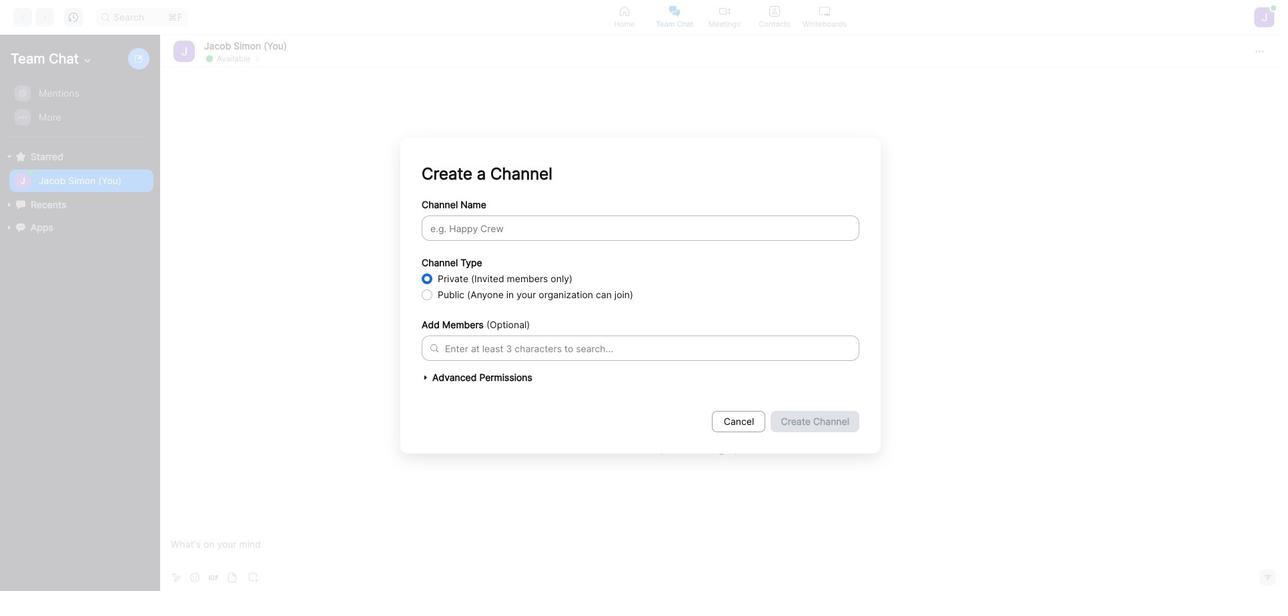 Task type: locate. For each thing, give the bounding box(es) containing it.
chevron right small image
[[254, 54, 262, 63]]

triangle right image inside starred tree item
[[5, 153, 13, 161]]

team chat image
[[669, 6, 680, 16], [669, 6, 680, 16]]

starred tree item
[[5, 145, 153, 168]]

triangle right image
[[5, 153, 13, 161]]

tab list
[[600, 0, 850, 34]]

tree
[[0, 80, 157, 252]]

group
[[0, 81, 153, 137]]

online image
[[206, 55, 213, 62], [206, 55, 213, 62]]

home small image
[[619, 6, 630, 16]]

option group
[[422, 271, 859, 303]]

star image
[[16, 152, 25, 161], [16, 152, 25, 161]]

video on image
[[719, 6, 730, 16]]

triangle right image
[[5, 153, 13, 161], [422, 374, 430, 382], [422, 374, 430, 382]]

magnifier image
[[101, 13, 109, 21], [101, 13, 109, 21]]

profile contact image
[[769, 6, 780, 16]]

channel type, public (anyone in your organization can join) image
[[422, 290, 432, 300]]

Channel Type, Public (Anyone in your organization can join) button
[[422, 290, 432, 300]]

None text field
[[445, 341, 448, 355]]

magnifier image
[[430, 344, 438, 352], [430, 344, 438, 352]]

screenshot image
[[249, 573, 258, 582], [249, 573, 258, 582]]



Task type: vqa. For each thing, say whether or not it's contained in the screenshot.
Chat
no



Task type: describe. For each thing, give the bounding box(es) containing it.
whiteboard small image
[[819, 6, 830, 16]]

new image
[[135, 55, 143, 63]]

chevron right small image
[[254, 55, 262, 63]]

home small image
[[619, 6, 630, 16]]

new image
[[135, 55, 143, 63]]

whiteboard small image
[[819, 6, 830, 16]]

video on image
[[719, 6, 730, 16]]

profile contact image
[[769, 6, 780, 16]]

e.g. Happy Crew text field
[[422, 216, 859, 241]]

channel type, private (invited members only) image
[[422, 274, 432, 284]]

Channel Type, Private (Invited members only) button
[[422, 274, 432, 284]]



